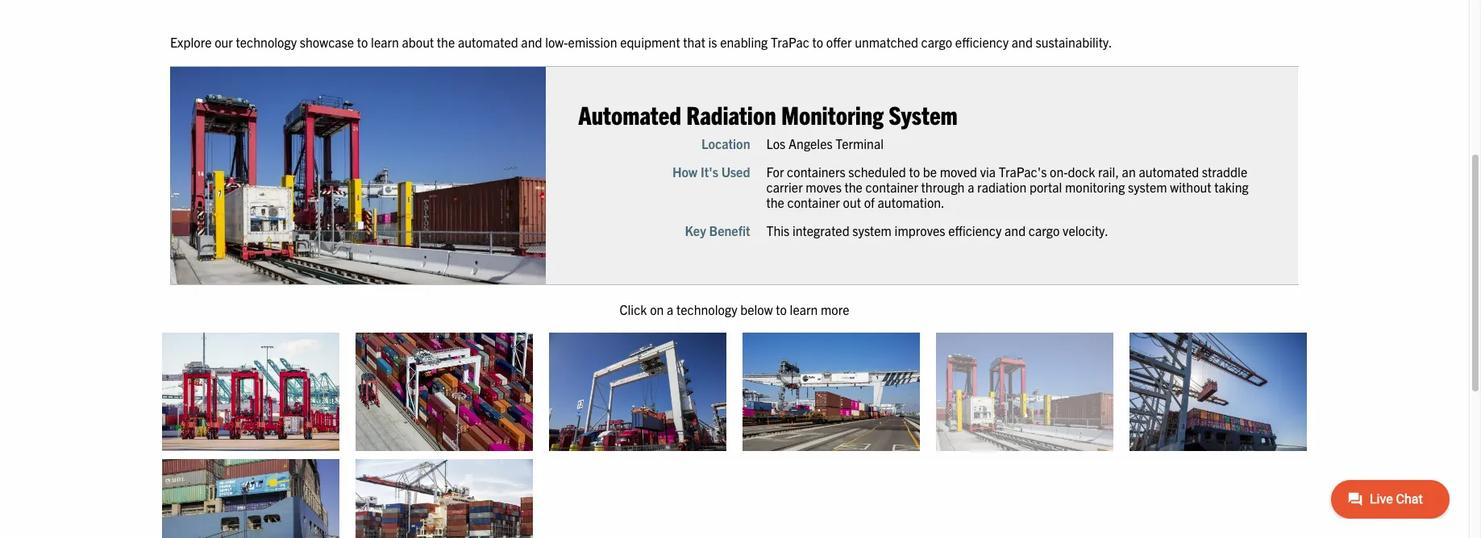 Task type: locate. For each thing, give the bounding box(es) containing it.
learn left the about
[[371, 34, 399, 50]]

system
[[1129, 178, 1168, 194], [853, 222, 892, 238]]

0 vertical spatial technology
[[236, 34, 297, 50]]

1 vertical spatial a
[[667, 301, 674, 317]]

trapac
[[771, 34, 810, 50]]

the
[[437, 34, 455, 50], [845, 178, 863, 194], [767, 194, 785, 210]]

automated right an at the right of page
[[1139, 163, 1200, 179]]

explore our technology showcase to learn about the automated and low-emission equipment that is enabling trapac to offer unmatched cargo efficiency and sustainability.
[[170, 34, 1112, 50]]

scheduled
[[849, 163, 907, 179]]

an
[[1123, 163, 1136, 179]]

0 vertical spatial trapac los angeles automated radiation scanning image
[[170, 67, 546, 284]]

container up integrated
[[788, 194, 841, 210]]

key benefit
[[685, 222, 751, 238]]

a
[[968, 178, 975, 194], [667, 301, 674, 317]]

0 horizontal spatial technology
[[236, 34, 297, 50]]

1 horizontal spatial cargo
[[1029, 222, 1060, 238]]

technology left the below
[[677, 301, 737, 317]]

click on a technology below to learn more
[[620, 301, 850, 317]]

angeles
[[789, 134, 833, 151]]

moves
[[806, 178, 842, 194]]

0 vertical spatial efficiency
[[955, 34, 1009, 50]]

cargo right unmatched
[[921, 34, 952, 50]]

and
[[521, 34, 542, 50], [1012, 34, 1033, 50], [1005, 222, 1026, 238]]

container
[[866, 178, 919, 194], [788, 194, 841, 210]]

system down "of"
[[853, 222, 892, 238]]

the left "of"
[[845, 178, 863, 194]]

the up the 'this'
[[767, 194, 785, 210]]

and left low-
[[521, 34, 542, 50]]

it's
[[701, 163, 719, 179]]

efficiency
[[955, 34, 1009, 50], [949, 222, 1002, 238]]

1 horizontal spatial automated
[[1139, 163, 1200, 179]]

1 horizontal spatial the
[[767, 194, 785, 210]]

radiation
[[687, 98, 777, 129]]

1 vertical spatial automated
[[1139, 163, 1200, 179]]

low-
[[545, 34, 568, 50]]

1 vertical spatial technology
[[677, 301, 737, 317]]

for
[[767, 163, 785, 179]]

through
[[922, 178, 965, 194]]

straddle
[[1203, 163, 1248, 179]]

1 horizontal spatial a
[[968, 178, 975, 194]]

cargo left velocity.
[[1029, 222, 1060, 238]]

0 horizontal spatial cargo
[[921, 34, 952, 50]]

technology right "our"
[[236, 34, 297, 50]]

trapac los angeles automated radiation scanning image
[[170, 67, 546, 284], [936, 333, 1114, 452]]

to left be
[[910, 163, 920, 179]]

1 vertical spatial trapac los angeles automated radiation scanning image
[[936, 333, 1114, 452]]

be
[[923, 163, 937, 179]]

equipment
[[620, 34, 680, 50]]

system right rail,
[[1129, 178, 1168, 194]]

1 vertical spatial efficiency
[[949, 222, 1002, 238]]

terminal
[[836, 134, 884, 151]]

0 horizontal spatial automated
[[458, 34, 518, 50]]

1 horizontal spatial trapac los angeles automated radiation scanning image
[[936, 333, 1114, 452]]

1 horizontal spatial container
[[866, 178, 919, 194]]

0 vertical spatial a
[[968, 178, 975, 194]]

1 horizontal spatial learn
[[790, 301, 818, 317]]

the right the about
[[437, 34, 455, 50]]

trapac's
[[999, 163, 1047, 179]]

to inside for containers scheduled to be moved via trapac's on-dock rail, an automated straddle carrier moves the container through a radiation portal monitoring system without taking the container out of automation.
[[910, 163, 920, 179]]

how
[[673, 163, 698, 179]]

unmatched
[[855, 34, 918, 50]]

0 vertical spatial learn
[[371, 34, 399, 50]]

cargo
[[921, 34, 952, 50], [1029, 222, 1060, 238]]

0 horizontal spatial trapac los angeles automated radiation scanning image
[[170, 67, 546, 284]]

more
[[821, 301, 850, 317]]

portal
[[1030, 178, 1063, 194]]

0 horizontal spatial container
[[788, 194, 841, 210]]

learn
[[371, 34, 399, 50], [790, 301, 818, 317]]

of
[[865, 194, 875, 210]]

automated radiation monitoring system main content
[[154, 32, 1481, 539]]

learn left more
[[790, 301, 818, 317]]

a right the on
[[667, 301, 674, 317]]

a left via
[[968, 178, 975, 194]]

below
[[740, 301, 773, 317]]

automated
[[458, 34, 518, 50], [1139, 163, 1200, 179]]

integrated
[[793, 222, 850, 238]]

automated radiation monitoring system
[[579, 98, 958, 129]]

benefit
[[710, 222, 751, 238]]

key
[[685, 222, 707, 238]]

without
[[1171, 178, 1212, 194]]

monitoring
[[782, 98, 884, 129]]

sustainability.
[[1036, 34, 1112, 50]]

0 horizontal spatial system
[[853, 222, 892, 238]]

to
[[357, 34, 368, 50], [812, 34, 823, 50], [910, 163, 920, 179], [776, 301, 787, 317]]

technology
[[236, 34, 297, 50], [677, 301, 737, 317]]

0 vertical spatial system
[[1129, 178, 1168, 194]]

showcase
[[300, 34, 354, 50]]

this
[[767, 222, 790, 238]]

automated left low-
[[458, 34, 518, 50]]

container left be
[[866, 178, 919, 194]]

1 vertical spatial system
[[853, 222, 892, 238]]

0 horizontal spatial learn
[[371, 34, 399, 50]]

0 vertical spatial automated
[[458, 34, 518, 50]]

1 horizontal spatial system
[[1129, 178, 1168, 194]]



Task type: describe. For each thing, give the bounding box(es) containing it.
that
[[683, 34, 705, 50]]

on-
[[1050, 163, 1069, 179]]

moved
[[940, 163, 978, 179]]

monitoring
[[1066, 178, 1126, 194]]

about
[[402, 34, 434, 50]]

1 vertical spatial cargo
[[1029, 222, 1060, 238]]

emission
[[568, 34, 617, 50]]

0 horizontal spatial the
[[437, 34, 455, 50]]

0 vertical spatial cargo
[[921, 34, 952, 50]]

1 vertical spatial learn
[[790, 301, 818, 317]]

automation.
[[878, 194, 945, 210]]

automated
[[579, 98, 682, 129]]

our
[[215, 34, 233, 50]]

is
[[708, 34, 717, 50]]

trapac los angeles automated straddle carrier image
[[162, 333, 339, 452]]

taking
[[1215, 178, 1249, 194]]

0 horizontal spatial a
[[667, 301, 674, 317]]

how it's used
[[673, 163, 751, 179]]

los
[[767, 134, 786, 151]]

automated inside for containers scheduled to be moved via trapac's on-dock rail, an automated straddle carrier moves the container through a radiation portal monitoring system without taking the container out of automation.
[[1139, 163, 1200, 179]]

location
[[702, 134, 751, 151]]

trapac los angeles automated stacking crane image
[[356, 333, 533, 452]]

via
[[981, 163, 996, 179]]

los angeles terminal
[[767, 134, 884, 151]]

containers
[[787, 163, 846, 179]]

system
[[889, 98, 958, 129]]

and left sustainability.
[[1012, 34, 1033, 50]]

radiation
[[978, 178, 1027, 194]]

used
[[722, 163, 751, 179]]

carrier
[[767, 178, 803, 194]]

this integrated system improves efficiency and cargo velocity.
[[767, 222, 1109, 238]]

to right the below
[[776, 301, 787, 317]]

a inside for containers scheduled to be moved via trapac's on-dock rail, an automated straddle carrier moves the container through a radiation portal monitoring system without taking the container out of automation.
[[968, 178, 975, 194]]

velocity.
[[1063, 222, 1109, 238]]

2 horizontal spatial the
[[845, 178, 863, 194]]

1 horizontal spatial technology
[[677, 301, 737, 317]]

and down for containers scheduled to be moved via trapac's on-dock rail, an automated straddle carrier moves the container through a radiation portal monitoring system without taking the container out of automation.
[[1005, 222, 1026, 238]]

rail,
[[1099, 163, 1120, 179]]

offer
[[826, 34, 852, 50]]

system inside for containers scheduled to be moved via trapac's on-dock rail, an automated straddle carrier moves the container through a radiation portal monitoring system without taking the container out of automation.
[[1129, 178, 1168, 194]]

enabling
[[720, 34, 768, 50]]

to left offer
[[812, 34, 823, 50]]

to right showcase
[[357, 34, 368, 50]]

out
[[844, 194, 862, 210]]

explore
[[170, 34, 212, 50]]

on
[[650, 301, 664, 317]]

for containers scheduled to be moved via trapac's on-dock rail, an automated straddle carrier moves the container through a radiation portal monitoring system without taking the container out of automation.
[[767, 163, 1249, 210]]

dock
[[1069, 163, 1096, 179]]

click
[[620, 301, 647, 317]]

improves
[[895, 222, 946, 238]]



Task type: vqa. For each thing, say whether or not it's contained in the screenshot.
Automated
yes



